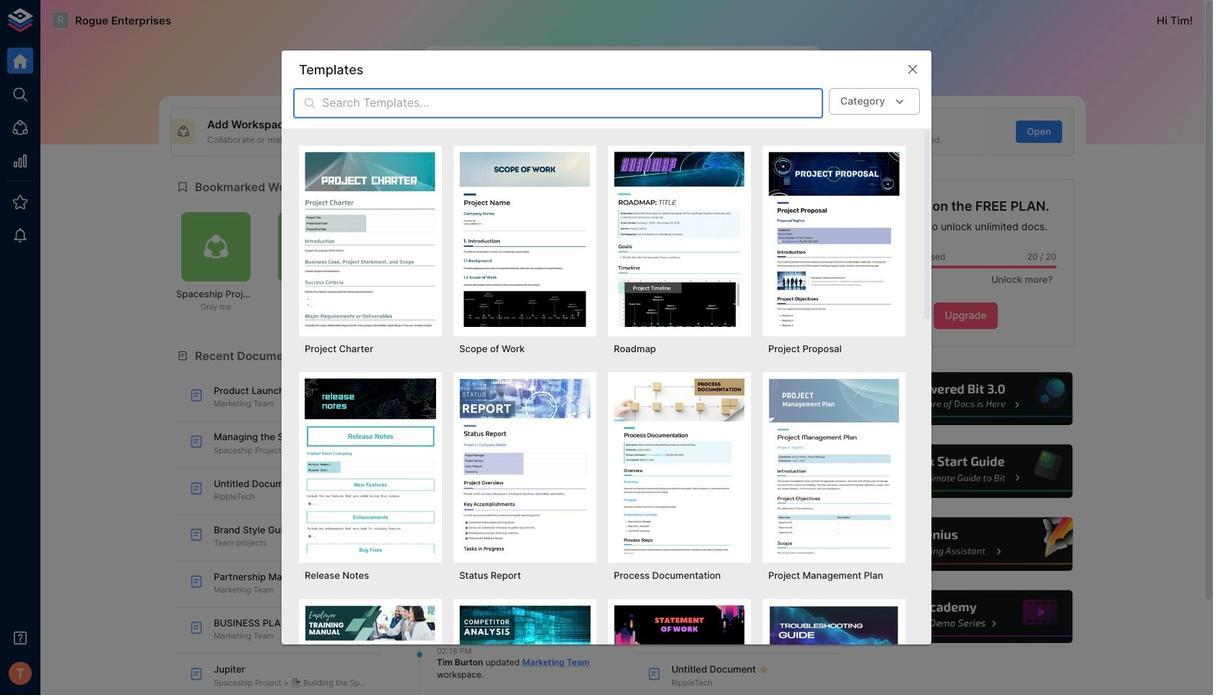 Task type: describe. For each thing, give the bounding box(es) containing it.
status report image
[[459, 379, 591, 554]]

statement of work image
[[614, 606, 746, 696]]

4 help image from the top
[[857, 589, 1075, 646]]

competitor research report image
[[459, 606, 591, 696]]

roadmap image
[[614, 152, 746, 327]]

process documentation image
[[614, 379, 746, 554]]

project management plan image
[[769, 379, 900, 554]]

Search Templates... text field
[[322, 88, 823, 119]]

scope of work image
[[459, 152, 591, 327]]



Task type: locate. For each thing, give the bounding box(es) containing it.
project proposal image
[[769, 152, 900, 327]]

dialog
[[282, 51, 932, 696]]

help image
[[857, 370, 1075, 428], [857, 443, 1075, 501], [857, 516, 1075, 573], [857, 589, 1075, 646]]

1 help image from the top
[[857, 370, 1075, 428]]

release notes image
[[305, 379, 436, 554]]

employee training manual image
[[305, 606, 436, 696]]

3 help image from the top
[[857, 516, 1075, 573]]

2 help image from the top
[[857, 443, 1075, 501]]

project charter image
[[305, 152, 436, 327]]

troubleshooting guide image
[[769, 606, 900, 696]]



Task type: vqa. For each thing, say whether or not it's contained in the screenshot.
Favorites tooltip
no



